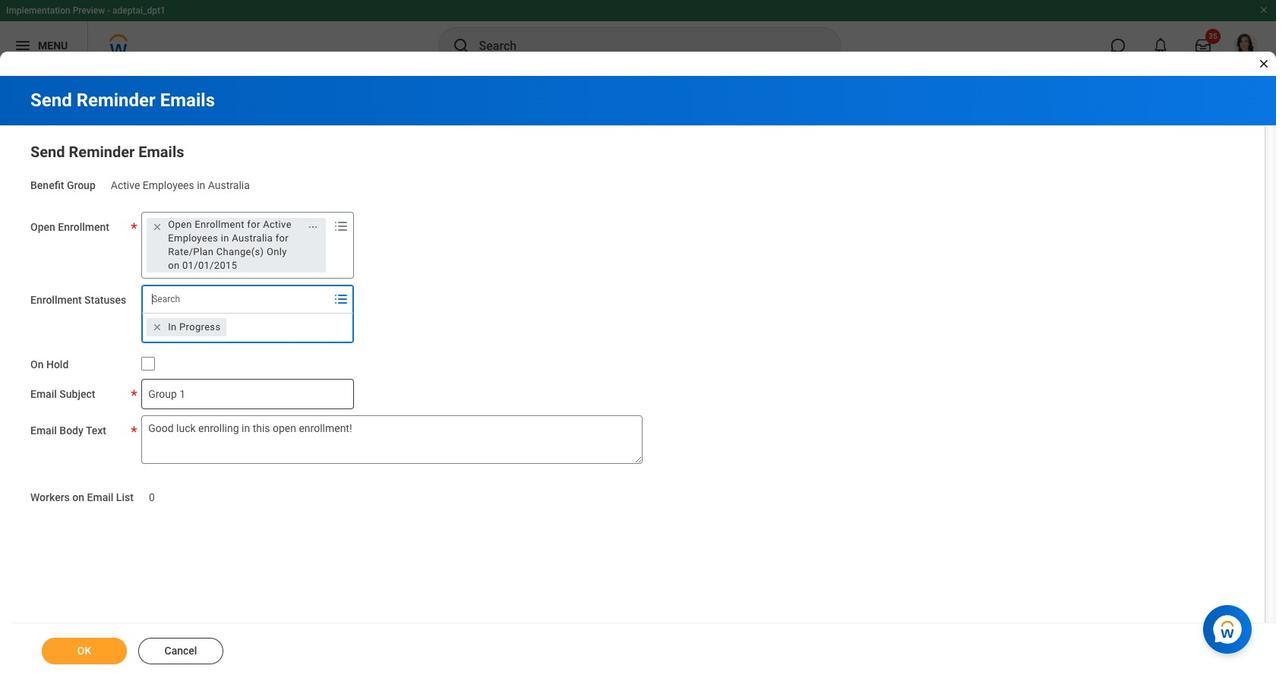 Task type: locate. For each thing, give the bounding box(es) containing it.
australia up open enrollment for active employees in australia for rate/plan change(s) only on 01/01/2015 at the top left of page
[[208, 179, 250, 191]]

1 horizontal spatial in
[[221, 232, 229, 244]]

in progress element
[[168, 320, 221, 334]]

1 vertical spatial reminder
[[69, 143, 135, 161]]

2 send from the top
[[30, 143, 65, 161]]

in up "change(s)"
[[221, 232, 229, 244]]

send reminder emails main content
[[0, 76, 1276, 678]]

0 vertical spatial emails
[[160, 90, 215, 111]]

0 horizontal spatial active
[[111, 179, 140, 191]]

in up open enrollment for active employees in australia for rate/plan change(s) only on 01/01/2015 at the top left of page
[[197, 179, 205, 191]]

1 vertical spatial send reminder emails
[[30, 143, 184, 161]]

australia inside open enrollment for active employees in australia for rate/plan change(s) only on 01/01/2015
[[232, 232, 273, 244]]

rate/plan
[[168, 246, 214, 257]]

related actions image
[[308, 222, 318, 232]]

implementation
[[6, 5, 70, 16]]

1 vertical spatial active
[[263, 219, 292, 230]]

2 vertical spatial email
[[87, 491, 113, 503]]

enrollment inside open enrollment for active employees in australia for rate/plan change(s) only on 01/01/2015
[[195, 219, 244, 230]]

workers
[[30, 491, 70, 503]]

0 horizontal spatial in
[[197, 179, 205, 191]]

1 vertical spatial email
[[30, 424, 57, 436]]

cancel button
[[138, 638, 223, 665]]

enrollment
[[195, 219, 244, 230], [58, 221, 109, 233], [30, 294, 82, 306]]

enrollment down group
[[58, 221, 109, 233]]

australia up "change(s)"
[[232, 232, 273, 244]]

change(s)
[[216, 246, 264, 257]]

active employees in australia element
[[111, 176, 250, 191]]

employees up x small icon
[[143, 179, 194, 191]]

1 horizontal spatial active
[[263, 219, 292, 230]]

adeptai_dpt1
[[112, 5, 166, 16]]

1 send from the top
[[30, 90, 72, 111]]

0 vertical spatial australia
[[208, 179, 250, 191]]

active right group
[[111, 179, 140, 191]]

send reminder emails for the send reminder emails main content
[[30, 143, 184, 161]]

enrollment for open enrollment for active employees in australia for rate/plan change(s) only on 01/01/2015
[[195, 219, 244, 230]]

workers on email list
[[30, 491, 134, 503]]

enrollment up "change(s)"
[[195, 219, 244, 230]]

on hold
[[30, 358, 69, 371]]

for up "change(s)"
[[247, 219, 260, 230]]

employees up rate/plan
[[168, 232, 218, 244]]

send reminder emails
[[30, 90, 215, 111], [30, 143, 184, 161]]

0 vertical spatial send
[[30, 90, 72, 111]]

1 horizontal spatial on
[[168, 260, 180, 271]]

1 vertical spatial send
[[30, 143, 65, 161]]

send
[[30, 90, 72, 111], [30, 143, 65, 161]]

0 vertical spatial reminder
[[76, 90, 156, 111]]

open right x small icon
[[168, 219, 192, 230]]

open down benefit
[[30, 221, 55, 233]]

0 vertical spatial employees
[[143, 179, 194, 191]]

1 vertical spatial in
[[221, 232, 229, 244]]

send for send reminder emails dialog
[[30, 90, 72, 111]]

0 horizontal spatial for
[[247, 219, 260, 230]]

email subject
[[30, 388, 95, 400]]

only
[[267, 246, 287, 257]]

for
[[247, 219, 260, 230], [276, 232, 289, 244]]

0
[[149, 491, 155, 503]]

benefit group
[[30, 179, 96, 191]]

on
[[30, 358, 44, 371]]

progress
[[179, 321, 221, 333]]

0 vertical spatial email
[[30, 388, 57, 400]]

active employees in australia
[[111, 179, 250, 191]]

australia
[[208, 179, 250, 191], [232, 232, 273, 244]]

for up only
[[276, 232, 289, 244]]

email left list
[[87, 491, 113, 503]]

1 send reminder emails from the top
[[30, 90, 215, 111]]

0 horizontal spatial open
[[30, 221, 55, 233]]

active
[[111, 179, 140, 191], [263, 219, 292, 230]]

on right workers
[[72, 491, 84, 503]]

active up only
[[263, 219, 292, 230]]

0 vertical spatial in
[[197, 179, 205, 191]]

0 vertical spatial active
[[111, 179, 140, 191]]

1 vertical spatial emails
[[138, 143, 184, 161]]

0 vertical spatial on
[[168, 260, 180, 271]]

enrollment left statuses
[[30, 294, 82, 306]]

australia inside 'active employees in australia' element
[[208, 179, 250, 191]]

email
[[30, 388, 57, 400], [30, 424, 57, 436], [87, 491, 113, 503]]

email for email subject
[[30, 388, 57, 400]]

email left body
[[30, 424, 57, 436]]

Enrollment Statuses field
[[142, 285, 352, 313]]

enrollment for open enrollment
[[58, 221, 109, 233]]

2 send reminder emails from the top
[[30, 143, 184, 161]]

open
[[168, 219, 192, 230], [30, 221, 55, 233]]

close send reminder emails image
[[1258, 58, 1270, 70]]

0 vertical spatial send reminder emails
[[30, 90, 215, 111]]

emails
[[160, 90, 215, 111], [138, 143, 184, 161]]

open inside open enrollment for active employees in australia for rate/plan change(s) only on 01/01/2015
[[168, 219, 192, 230]]

Email Subject text field
[[141, 379, 354, 409]]

prompts image
[[332, 290, 350, 308]]

1 horizontal spatial for
[[276, 232, 289, 244]]

in
[[197, 179, 205, 191], [221, 232, 229, 244]]

Email Body Text text field
[[141, 415, 643, 464]]

1 vertical spatial australia
[[232, 232, 273, 244]]

prompts image
[[332, 217, 350, 235]]

list
[[116, 491, 134, 503]]

group
[[67, 179, 96, 191]]

text
[[86, 424, 106, 436]]

0 horizontal spatial on
[[72, 491, 84, 503]]

on inside open enrollment for active employees in australia for rate/plan change(s) only on 01/01/2015
[[168, 260, 180, 271]]

employees
[[143, 179, 194, 191], [168, 232, 218, 244]]

email down on hold
[[30, 388, 57, 400]]

search image
[[452, 36, 470, 55]]

1 vertical spatial employees
[[168, 232, 218, 244]]

close environment banner image
[[1260, 5, 1269, 14]]

on down rate/plan
[[168, 260, 180, 271]]

reminder
[[76, 90, 156, 111], [69, 143, 135, 161]]

profile logan mcneil element
[[1225, 29, 1267, 62]]

in inside open enrollment for active employees in australia for rate/plan change(s) only on 01/01/2015
[[221, 232, 229, 244]]

1 horizontal spatial open
[[168, 219, 192, 230]]

on
[[168, 260, 180, 271], [72, 491, 84, 503]]



Task type: describe. For each thing, give the bounding box(es) containing it.
email body text
[[30, 424, 106, 436]]

hold
[[46, 358, 69, 371]]

in progress
[[168, 321, 221, 333]]

1 vertical spatial for
[[276, 232, 289, 244]]

email for email body text
[[30, 424, 57, 436]]

employees inside open enrollment for active employees in australia for rate/plan change(s) only on 01/01/2015
[[168, 232, 218, 244]]

implementation preview -   adeptai_dpt1 banner
[[0, 0, 1276, 70]]

implementation preview -   adeptai_dpt1
[[6, 5, 166, 16]]

in progress, press delete to clear value. option
[[147, 318, 227, 336]]

body
[[59, 424, 83, 436]]

statuses
[[84, 294, 126, 306]]

subject
[[59, 388, 95, 400]]

-
[[107, 5, 110, 16]]

send reminder emails for send reminder emails dialog
[[30, 90, 215, 111]]

benefit
[[30, 179, 64, 191]]

preview
[[73, 5, 105, 16]]

notifications large image
[[1153, 38, 1168, 53]]

active inside open enrollment for active employees in australia for rate/plan change(s) only on 01/01/2015
[[263, 219, 292, 230]]

x small image
[[150, 320, 165, 335]]

1 vertical spatial on
[[72, 491, 84, 503]]

emails for the send reminder emails main content
[[138, 143, 184, 161]]

cancel
[[165, 645, 197, 657]]

x small image
[[150, 219, 165, 235]]

workday assistant region
[[1203, 599, 1258, 654]]

open for open enrollment
[[30, 221, 55, 233]]

open enrollment for active employees in australia for rate/plan change(s) only on 01/01/2015, press delete to clear value. option
[[147, 218, 326, 273]]

workers on email list element
[[149, 482, 155, 505]]

ok button
[[42, 638, 127, 665]]

0 vertical spatial for
[[247, 219, 260, 230]]

in
[[168, 321, 177, 333]]

reminder for send reminder emails dialog
[[76, 90, 156, 111]]

open for open enrollment for active employees in australia for rate/plan change(s) only on 01/01/2015
[[168, 219, 192, 230]]

inbox large image
[[1196, 38, 1211, 53]]

emails for send reminder emails dialog
[[160, 90, 215, 111]]

open enrollment
[[30, 221, 109, 233]]

enrollment statuses
[[30, 294, 126, 306]]

reminder for the send reminder emails main content
[[69, 143, 135, 161]]

open enrollment for active employees in australia for rate/plan change(s) only on 01/01/2015 element
[[168, 218, 299, 273]]

send for the send reminder emails main content
[[30, 143, 65, 161]]

01/01/2015
[[182, 260, 237, 271]]

send reminder emails dialog
[[0, 0, 1276, 678]]

ok
[[77, 645, 91, 657]]

open enrollment for active employees in australia for rate/plan change(s) only on 01/01/2015
[[168, 219, 292, 271]]



Task type: vqa. For each thing, say whether or not it's contained in the screenshot.
1st EFFECTIVE: 04/01/2023 from the top
no



